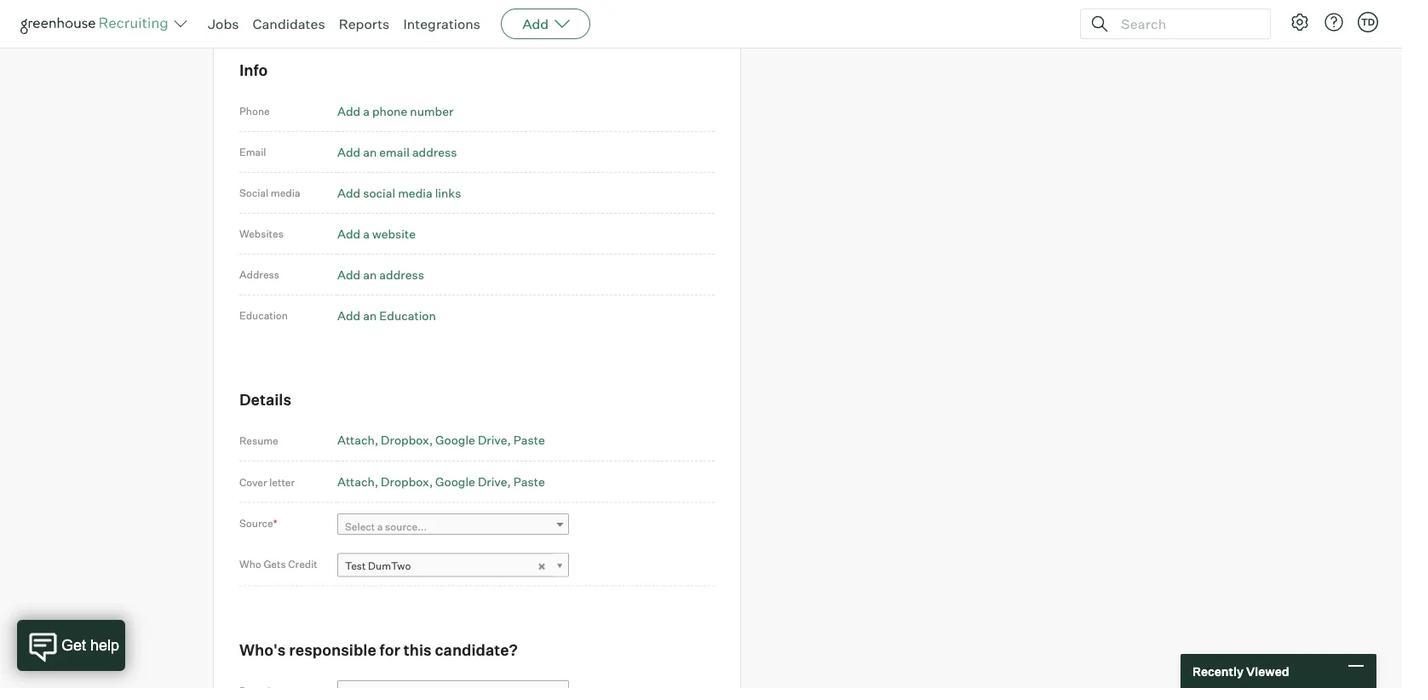 Task type: describe. For each thing, give the bounding box(es) containing it.
this
[[404, 641, 432, 660]]

email
[[379, 144, 410, 159]]

phone
[[372, 103, 407, 118]]

viewed
[[1246, 664, 1290, 679]]

select
[[345, 520, 375, 533]]

candidate?
[[435, 641, 518, 660]]

1 horizontal spatial education
[[379, 308, 436, 323]]

reports link
[[339, 15, 390, 32]]

1 horizontal spatial media
[[398, 185, 433, 200]]

reports
[[339, 15, 390, 32]]

google for cover letter
[[435, 474, 475, 489]]

td
[[1361, 16, 1375, 28]]

jobs link
[[208, 15, 239, 32]]

links
[[435, 185, 461, 200]]

social
[[239, 186, 269, 199]]

paste for resume
[[514, 433, 545, 448]]

dropbox for resume
[[381, 433, 429, 448]]

credit
[[288, 558, 318, 571]]

a for website
[[363, 226, 370, 241]]

a for phone
[[363, 103, 370, 118]]

responsible
[[289, 641, 376, 660]]

who gets credit
[[239, 558, 318, 571]]

an for address
[[363, 267, 377, 282]]

0 horizontal spatial media
[[271, 186, 300, 199]]

website
[[372, 226, 416, 241]]

add an education
[[337, 308, 436, 323]]

source *
[[239, 517, 277, 530]]

google for resume
[[435, 433, 475, 448]]

add for add
[[522, 15, 549, 32]]

cover letter
[[239, 476, 295, 489]]

add for add an email address
[[337, 144, 361, 159]]

email
[[239, 146, 266, 158]]

paste link for cover letter
[[514, 474, 545, 489]]

add for add a phone number
[[337, 103, 361, 118]]

info
[[239, 60, 268, 80]]

integrations
[[403, 15, 481, 32]]

test dumtwo
[[345, 560, 411, 572]]

greenhouse recruiting image
[[20, 14, 174, 34]]

a for source...
[[377, 520, 383, 533]]

required
[[256, 3, 299, 17]]

add for add a website
[[337, 226, 361, 241]]

test dumtwo link
[[337, 553, 569, 578]]

td button
[[1355, 9, 1382, 36]]

attach dropbox google drive paste for cover letter
[[337, 474, 545, 489]]

number
[[410, 103, 454, 118]]

add for add an education
[[337, 308, 361, 323]]

source...
[[385, 520, 427, 533]]

add a website link
[[337, 226, 416, 241]]

td button
[[1358, 12, 1379, 32]]



Task type: vqa. For each thing, say whether or not it's contained in the screenshot.


Task type: locate. For each thing, give the bounding box(es) containing it.
1 vertical spatial a
[[363, 226, 370, 241]]

google
[[435, 433, 475, 448], [435, 474, 475, 489]]

1 vertical spatial attach
[[337, 474, 375, 489]]

2 paste from the top
[[514, 474, 545, 489]]

jobs
[[208, 15, 239, 32]]

0 vertical spatial address
[[412, 144, 457, 159]]

add social media links link
[[337, 185, 461, 200]]

1 vertical spatial dropbox
[[381, 474, 429, 489]]

add an address
[[337, 267, 424, 282]]

1 vertical spatial an
[[363, 267, 377, 282]]

2 attach from the top
[[337, 474, 375, 489]]

attach for cover letter
[[337, 474, 375, 489]]

0 vertical spatial attach
[[337, 433, 375, 448]]

2 an from the top
[[363, 267, 377, 282]]

2 drive from the top
[[478, 474, 507, 489]]

1 vertical spatial dropbox link
[[381, 474, 433, 489]]

attach
[[337, 433, 375, 448], [337, 474, 375, 489]]

add a phone number link
[[337, 103, 454, 118]]

google drive link for resume
[[435, 433, 511, 448]]

media left links
[[398, 185, 433, 200]]

1 vertical spatial address
[[379, 267, 424, 282]]

a left "website"
[[363, 226, 370, 241]]

1 attach from the top
[[337, 433, 375, 448]]

education down the "address"
[[239, 309, 288, 322]]

test
[[345, 560, 366, 572]]

education
[[379, 308, 436, 323], [239, 309, 288, 322]]

select a source...
[[345, 520, 427, 533]]

dumtwo
[[368, 560, 411, 572]]

a left "phone"
[[363, 103, 370, 118]]

a
[[363, 103, 370, 118], [363, 226, 370, 241], [377, 520, 383, 533]]

add
[[522, 15, 549, 32], [337, 103, 361, 118], [337, 144, 361, 159], [337, 185, 361, 200], [337, 226, 361, 241], [337, 267, 361, 282], [337, 308, 361, 323]]

1 vertical spatial paste link
[[514, 474, 545, 489]]

0 vertical spatial dropbox
[[381, 433, 429, 448]]

drive for cover letter
[[478, 474, 507, 489]]

1 paste link from the top
[[514, 433, 545, 448]]

attach link for cover letter
[[337, 474, 378, 489]]

1 google from the top
[[435, 433, 475, 448]]

letter
[[269, 476, 295, 489]]

drive
[[478, 433, 507, 448], [478, 474, 507, 489]]

dropbox link for resume
[[381, 433, 433, 448]]

0 vertical spatial google
[[435, 433, 475, 448]]

recently viewed
[[1193, 664, 1290, 679]]

address
[[412, 144, 457, 159], [379, 267, 424, 282]]

configure image
[[1290, 12, 1310, 32]]

paste for cover letter
[[514, 474, 545, 489]]

an down "add a website" link
[[363, 267, 377, 282]]

*
[[273, 517, 277, 530]]

2 paste link from the top
[[514, 474, 545, 489]]

add an email address
[[337, 144, 457, 159]]

1 dropbox from the top
[[381, 433, 429, 448]]

integrations link
[[403, 15, 481, 32]]

dropbox link for cover letter
[[381, 474, 433, 489]]

an left email
[[363, 144, 377, 159]]

2 vertical spatial a
[[377, 520, 383, 533]]

drive for resume
[[478, 433, 507, 448]]

dropbox for cover letter
[[381, 474, 429, 489]]

0 vertical spatial an
[[363, 144, 377, 159]]

media
[[398, 185, 433, 200], [271, 186, 300, 199]]

0 vertical spatial dropbox link
[[381, 433, 433, 448]]

add an address link
[[337, 267, 424, 282]]

0 vertical spatial a
[[363, 103, 370, 118]]

select a source... link
[[337, 514, 569, 539]]

attach dropbox google drive paste
[[337, 433, 545, 448], [337, 474, 545, 489]]

attach link for resume
[[337, 433, 378, 448]]

add an education link
[[337, 308, 436, 323]]

cover
[[239, 476, 267, 489]]

add for add an address
[[337, 267, 361, 282]]

1 an from the top
[[363, 144, 377, 159]]

recently
[[1193, 664, 1244, 679]]

add for add social media links
[[337, 185, 361, 200]]

add a website
[[337, 226, 416, 241]]

1 paste from the top
[[514, 433, 545, 448]]

0 vertical spatial attach link
[[337, 433, 378, 448]]

an down 'add an address' link
[[363, 308, 377, 323]]

address
[[239, 268, 279, 281]]

address down "website"
[[379, 267, 424, 282]]

0 vertical spatial paste link
[[514, 433, 545, 448]]

2 google drive link from the top
[[435, 474, 511, 489]]

resume
[[239, 434, 278, 447]]

an for email
[[363, 144, 377, 159]]

add a phone number
[[337, 103, 454, 118]]

2 attach dropbox google drive paste from the top
[[337, 474, 545, 489]]

1 vertical spatial attach link
[[337, 474, 378, 489]]

add inside 'popup button'
[[522, 15, 549, 32]]

a right select
[[377, 520, 383, 533]]

details
[[239, 390, 292, 409]]

2 dropbox from the top
[[381, 474, 429, 489]]

2 vertical spatial an
[[363, 308, 377, 323]]

dropbox link
[[381, 433, 433, 448], [381, 474, 433, 489]]

Search text field
[[1117, 12, 1255, 36]]

= required
[[244, 3, 299, 17]]

1 dropbox link from the top
[[381, 433, 433, 448]]

who
[[239, 558, 261, 571]]

paste
[[514, 433, 545, 448], [514, 474, 545, 489]]

an for education
[[363, 308, 377, 323]]

google drive link
[[435, 433, 511, 448], [435, 474, 511, 489]]

add button
[[501, 9, 591, 39]]

1 drive from the top
[[478, 433, 507, 448]]

1 attach dropbox google drive paste from the top
[[337, 433, 545, 448]]

who's responsible for this candidate?
[[239, 641, 518, 660]]

2 attach link from the top
[[337, 474, 378, 489]]

1 vertical spatial google
[[435, 474, 475, 489]]

websites
[[239, 227, 284, 240]]

source
[[239, 517, 273, 530]]

2 dropbox link from the top
[[381, 474, 433, 489]]

3 an from the top
[[363, 308, 377, 323]]

add an email address link
[[337, 144, 457, 159]]

add social media links
[[337, 185, 461, 200]]

1 vertical spatial drive
[[478, 474, 507, 489]]

social
[[363, 185, 395, 200]]

candidates link
[[253, 15, 325, 32]]

google drive link for cover letter
[[435, 474, 511, 489]]

0 vertical spatial paste
[[514, 433, 545, 448]]

0 vertical spatial google drive link
[[435, 433, 511, 448]]

paste link for resume
[[514, 433, 545, 448]]

1 attach link from the top
[[337, 433, 378, 448]]

address right email
[[412, 144, 457, 159]]

0 vertical spatial attach dropbox google drive paste
[[337, 433, 545, 448]]

for
[[380, 641, 400, 660]]

paste link
[[514, 433, 545, 448], [514, 474, 545, 489]]

0 vertical spatial drive
[[478, 433, 507, 448]]

1 vertical spatial attach dropbox google drive paste
[[337, 474, 545, 489]]

an
[[363, 144, 377, 159], [363, 267, 377, 282], [363, 308, 377, 323]]

attach link
[[337, 433, 378, 448], [337, 474, 378, 489]]

0 horizontal spatial education
[[239, 309, 288, 322]]

gets
[[264, 558, 286, 571]]

attach for resume
[[337, 433, 375, 448]]

1 google drive link from the top
[[435, 433, 511, 448]]

education down 'add an address' link
[[379, 308, 436, 323]]

social media
[[239, 186, 300, 199]]

phone
[[239, 105, 270, 117]]

attach dropbox google drive paste for resume
[[337, 433, 545, 448]]

media right social
[[271, 186, 300, 199]]

=
[[246, 3, 253, 17]]

dropbox
[[381, 433, 429, 448], [381, 474, 429, 489]]

who's
[[239, 641, 286, 660]]

candidates
[[253, 15, 325, 32]]

2 google from the top
[[435, 474, 475, 489]]

1 vertical spatial google drive link
[[435, 474, 511, 489]]

1 vertical spatial paste
[[514, 474, 545, 489]]



